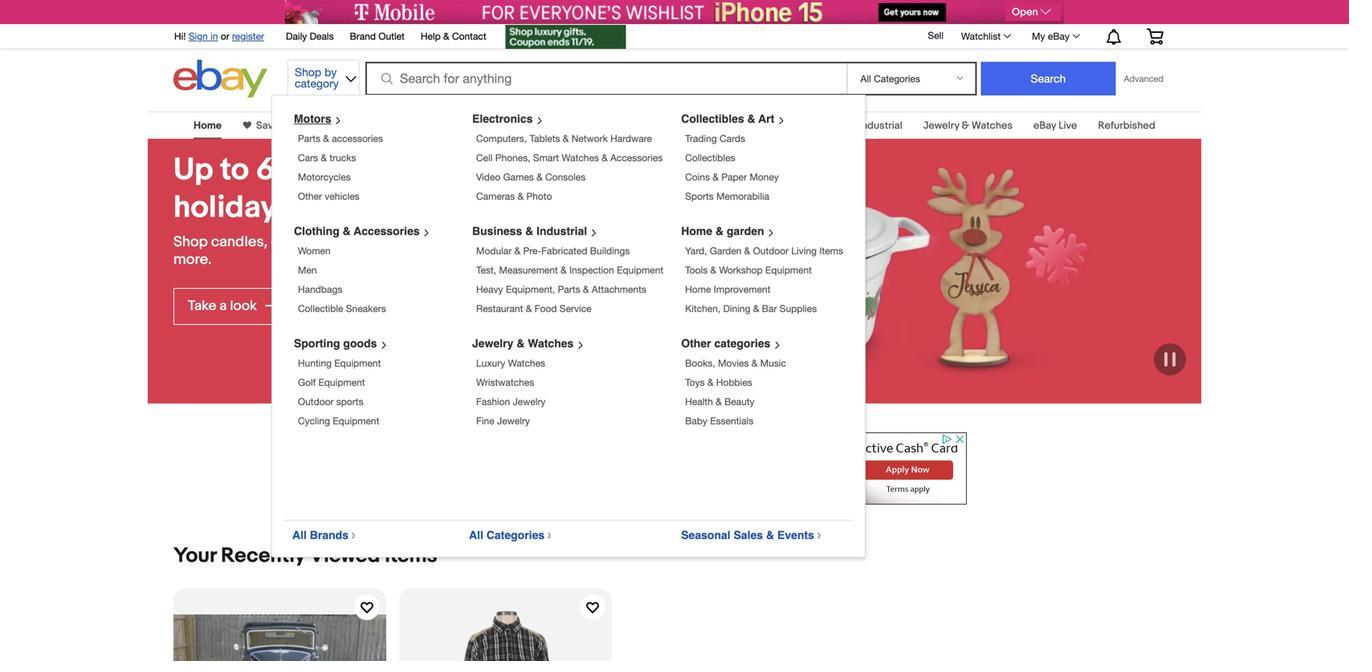 Task type: vqa. For each thing, say whether or not it's contained in the screenshot.


Task type: locate. For each thing, give the bounding box(es) containing it.
advanced link
[[1116, 63, 1172, 95]]

1 vertical spatial toys
[[685, 377, 705, 388]]

video
[[476, 171, 501, 183]]

1 all from the left
[[292, 529, 307, 542]]

0 vertical spatial jewelry & watches
[[923, 120, 1013, 132]]

business inside up to 60% off holiday gifts main content
[[805, 120, 847, 132]]

home down 'tools'
[[685, 284, 711, 295]]

brands
[[310, 529, 349, 542]]

ebay inside account navigation
[[1048, 31, 1070, 42]]

0 horizontal spatial collectibles link
[[434, 120, 492, 132]]

business
[[805, 120, 847, 132], [472, 225, 522, 238]]

my
[[1032, 31, 1045, 42]]

brand outlet link
[[350, 28, 405, 46]]

1 horizontal spatial items
[[819, 245, 843, 257]]

sell
[[928, 30, 944, 41]]

jewelry inside up to 60% off holiday gifts main content
[[923, 120, 960, 132]]

1 vertical spatial sporting
[[294, 337, 340, 350]]

equipment inside yard, garden & outdoor living items tools & workshop equipment home improvement kitchen, dining & bar supplies
[[765, 265, 812, 276]]

open
[[1012, 6, 1038, 18]]

shop inside shop by category
[[295, 65, 321, 79]]

sign
[[189, 31, 208, 42]]

toys & hobbies link
[[685, 377, 752, 388]]

all brands link
[[292, 529, 362, 542]]

parts up cars at top left
[[298, 133, 320, 144]]

collectible sneakers link
[[298, 303, 386, 314]]

None submit
[[981, 62, 1116, 96]]

0 horizontal spatial shop
[[173, 233, 208, 251]]

heavy equipment, parts & attachments link
[[476, 284, 646, 295]]

0 horizontal spatial other
[[298, 191, 322, 202]]

brand outlet
[[350, 31, 405, 42]]

sporting inside up to 60% off holiday gifts main content
[[708, 120, 749, 132]]

0 vertical spatial shop
[[295, 65, 321, 79]]

motors
[[294, 112, 331, 125], [306, 120, 340, 132]]

home up up
[[194, 120, 222, 132]]

collectibles for collectibles
[[434, 120, 492, 132]]

watches down food
[[528, 337, 574, 350]]

home up tablets
[[513, 120, 541, 132]]

all left categories at the left bottom of the page
[[469, 529, 483, 542]]

0 vertical spatial ebay
[[1048, 31, 1070, 42]]

0 horizontal spatial items
[[385, 544, 437, 569]]

cookware,
[[271, 233, 340, 251]]

collectibles & art link
[[681, 112, 791, 125]]

art
[[758, 112, 775, 125]]

collectibles link up cell
[[434, 120, 492, 132]]

home & garden link
[[513, 120, 589, 132]]

collectibles up "trading cards" link
[[681, 112, 744, 125]]

outdoor up tools & workshop equipment link
[[753, 245, 789, 257]]

sporting goods
[[708, 120, 784, 132]]

sporting up hunting
[[294, 337, 340, 350]]

business inside shop by category banner
[[472, 225, 522, 238]]

memorabilia
[[716, 191, 769, 202]]

1 vertical spatial shop
[[173, 233, 208, 251]]

daily
[[286, 31, 307, 42]]

or
[[221, 31, 229, 42]]

0 horizontal spatial sporting
[[294, 337, 340, 350]]

shop by category button
[[288, 60, 360, 94]]

parts & accessories link
[[298, 133, 383, 144]]

1 horizontal spatial accessories
[[610, 152, 663, 163]]

accessories down hardware
[[610, 152, 663, 163]]

your recently viewed items
[[173, 544, 437, 569]]

motors inside shop by category banner
[[294, 112, 331, 125]]

garden
[[727, 225, 764, 238]]

watchlist link
[[952, 27, 1018, 46]]

equipment down living
[[765, 265, 812, 276]]

toys
[[666, 120, 688, 132], [685, 377, 705, 388]]

0 vertical spatial business & industrial
[[805, 120, 902, 132]]

items right living
[[819, 245, 843, 257]]

fabricated
[[541, 245, 587, 257]]

1 vertical spatial business & industrial
[[472, 225, 587, 238]]

1 vertical spatial garden
[[710, 245, 742, 257]]

ebay left the live
[[1034, 120, 1056, 132]]

0 vertical spatial other
[[298, 191, 322, 202]]

outdoor up cycling
[[298, 396, 334, 408]]

motors inside up to 60% off holiday gifts main content
[[306, 120, 340, 132]]

business right goods
[[805, 120, 847, 132]]

1 vertical spatial ebay
[[1034, 120, 1056, 132]]

1 vertical spatial parts
[[558, 284, 580, 295]]

up to 60% off holiday gifts shop candles, cookware, décor, and more.
[[173, 152, 414, 269]]

1 horizontal spatial all
[[469, 529, 483, 542]]

computers, tablets & network hardware link
[[476, 133, 652, 144]]

1 vertical spatial jewelry & watches
[[472, 337, 574, 350]]

0 horizontal spatial industrial
[[537, 225, 587, 238]]

0 vertical spatial toys
[[666, 120, 688, 132]]

books, movies & music link
[[685, 358, 786, 369]]

0 horizontal spatial all
[[292, 529, 307, 542]]

1 horizontal spatial outdoor
[[753, 245, 789, 257]]

collectibles link down "trading cards" link
[[685, 152, 735, 163]]

hunting equipment link
[[298, 358, 381, 369]]

1 vertical spatial accessories
[[354, 225, 420, 238]]

collectibles inside up to 60% off holiday gifts main content
[[434, 120, 492, 132]]

items inside up to 60% off holiday gifts main content
[[385, 544, 437, 569]]

1 horizontal spatial garden
[[710, 245, 742, 257]]

collectibles inside trading cards collectibles coins & paper money sports memorabilia
[[685, 152, 735, 163]]

garden up computers, tablets & network hardware link in the top left of the page
[[554, 120, 589, 132]]

your
[[173, 544, 216, 569]]

sporting up cards
[[708, 120, 749, 132]]

0 horizontal spatial parts
[[298, 133, 320, 144]]

ebay right my
[[1048, 31, 1070, 42]]

collectibles up cell
[[434, 120, 492, 132]]

parts down test, measurement & inspection equipment link on the left top
[[558, 284, 580, 295]]

your shopping cart image
[[1146, 28, 1165, 44]]

0 horizontal spatial business
[[472, 225, 522, 238]]

1 horizontal spatial other
[[681, 337, 711, 350]]

1 vertical spatial collectibles link
[[685, 152, 735, 163]]

service
[[560, 303, 592, 314]]

0 horizontal spatial accessories
[[354, 225, 420, 238]]

1 horizontal spatial business & industrial link
[[805, 120, 902, 132]]

all up your recently viewed items
[[292, 529, 307, 542]]

other up books,
[[681, 337, 711, 350]]

0 vertical spatial items
[[819, 245, 843, 257]]

watches
[[972, 120, 1013, 132], [562, 152, 599, 163], [528, 337, 574, 350], [508, 358, 545, 369]]

categories
[[714, 337, 771, 350]]

fashion jewelry link
[[476, 396, 546, 408]]

watches left ebay live
[[972, 120, 1013, 132]]

equipment up attachments
[[617, 265, 664, 276]]

goods
[[752, 120, 784, 132]]

watches down the network
[[562, 152, 599, 163]]

shop up more.
[[173, 233, 208, 251]]

shop by category banner
[[165, 20, 1176, 558]]

cards
[[720, 133, 745, 144]]

register
[[232, 31, 264, 42]]

home up yard,
[[681, 225, 712, 238]]

equipment,
[[506, 284, 555, 295]]

buildings
[[590, 245, 630, 257]]

0 vertical spatial sporting
[[708, 120, 749, 132]]

sporting for sporting goods
[[708, 120, 749, 132]]

cameras
[[476, 191, 515, 202]]

clothing & accessories link
[[294, 225, 437, 238]]

outlet
[[379, 31, 405, 42]]

restaurant
[[476, 303, 523, 314]]

advertisement region
[[285, 0, 1064, 24], [382, 433, 967, 505]]

motors link
[[294, 112, 348, 125], [306, 120, 340, 132]]

shop left by
[[295, 65, 321, 79]]

0 vertical spatial accessories
[[610, 152, 663, 163]]

0 vertical spatial outdoor
[[753, 245, 789, 257]]

1 vertical spatial business & industrial link
[[472, 225, 604, 238]]

1 horizontal spatial industrial
[[859, 120, 902, 132]]

toys up trading on the top
[[666, 120, 688, 132]]

equipment inside "modular & pre-fabricated buildings test, measurement & inspection equipment heavy equipment, parts & attachments restaurant & food service"
[[617, 265, 664, 276]]

1 horizontal spatial shop
[[295, 65, 321, 79]]

all brands
[[292, 529, 349, 542]]

1 horizontal spatial business
[[805, 120, 847, 132]]

equipment down goods
[[334, 358, 381, 369]]

0 vertical spatial business
[[805, 120, 847, 132]]

1 horizontal spatial parts
[[558, 284, 580, 295]]

look
[[230, 298, 257, 314]]

items inside yard, garden & outdoor living items tools & workshop equipment home improvement kitchen, dining & bar supplies
[[819, 245, 843, 257]]

sporting for sporting goods
[[294, 337, 340, 350]]

hobbies
[[716, 377, 752, 388]]

refurbished
[[1098, 120, 1156, 132]]

collectibles down "trading cards" link
[[685, 152, 735, 163]]

outdoor inside hunting equipment golf equipment outdoor sports cycling equipment
[[298, 396, 334, 408]]

fine jewelry link
[[476, 416, 530, 427]]

watches up wristwatches link at the bottom left of the page
[[508, 358, 545, 369]]

0 vertical spatial parts
[[298, 133, 320, 144]]

1 vertical spatial other
[[681, 337, 711, 350]]

1 vertical spatial business
[[472, 225, 522, 238]]

business & industrial inside up to 60% off holiday gifts main content
[[805, 120, 902, 132]]

wristwatches
[[476, 377, 534, 388]]

men
[[298, 265, 317, 276]]

shop by category
[[295, 65, 339, 90]]

home & garden
[[513, 120, 589, 132]]

business & industrial inside shop by category banner
[[472, 225, 587, 238]]

&
[[443, 31, 449, 42], [747, 112, 756, 125], [544, 120, 551, 132], [849, 120, 857, 132], [962, 120, 969, 132], [323, 133, 329, 144], [563, 133, 569, 144], [321, 152, 327, 163], [602, 152, 608, 163], [537, 171, 543, 183], [713, 171, 719, 183], [518, 191, 524, 202], [343, 225, 351, 238], [525, 225, 533, 238], [716, 225, 724, 238], [514, 245, 521, 257], [744, 245, 750, 257], [561, 265, 567, 276], [710, 265, 716, 276], [583, 284, 589, 295], [526, 303, 532, 314], [753, 303, 759, 314], [517, 337, 525, 350], [752, 358, 758, 369], [708, 377, 714, 388], [716, 396, 722, 408], [766, 529, 774, 542]]

collectibles for collectibles & art
[[681, 112, 744, 125]]

hunting
[[298, 358, 332, 369]]

1 vertical spatial advertisement region
[[382, 433, 967, 505]]

0 horizontal spatial outdoor
[[298, 396, 334, 408]]

1 vertical spatial industrial
[[537, 225, 587, 238]]

outdoor inside yard, garden & outdoor living items tools & workshop equipment home improvement kitchen, dining & bar supplies
[[753, 245, 789, 257]]

1 vertical spatial outdoor
[[298, 396, 334, 408]]

1 horizontal spatial jewelry & watches link
[[923, 120, 1013, 132]]

seasonal sales & events
[[681, 529, 814, 542]]

home & garden
[[681, 225, 764, 238]]

0 vertical spatial industrial
[[859, 120, 902, 132]]

1 horizontal spatial business & industrial
[[805, 120, 902, 132]]

watches inside computers, tablets & network hardware cell phones, smart watches & accessories video games & consoles cameras & photo
[[562, 152, 599, 163]]

toys up health
[[685, 377, 705, 388]]

beauty
[[724, 396, 755, 408]]

1 horizontal spatial jewelry & watches
[[923, 120, 1013, 132]]

industrial inside shop by category banner
[[537, 225, 587, 238]]

1 vertical spatial jewelry & watches link
[[472, 337, 591, 350]]

sporting goods link
[[294, 337, 394, 350]]

category
[[295, 77, 339, 90]]

garden down home & garden
[[710, 245, 742, 257]]

modular & pre-fabricated buildings link
[[476, 245, 630, 257]]

all for all brands
[[292, 529, 307, 542]]

1 horizontal spatial collectibles link
[[685, 152, 735, 163]]

get the coupon image
[[506, 25, 626, 49]]

restaurant & food service link
[[476, 303, 592, 314]]

0 horizontal spatial jewelry & watches
[[472, 337, 574, 350]]

0 horizontal spatial business & industrial
[[472, 225, 587, 238]]

1 vertical spatial items
[[385, 544, 437, 569]]

0 vertical spatial garden
[[554, 120, 589, 132]]

other down motorcycles link
[[298, 191, 322, 202]]

sports memorabilia link
[[685, 191, 769, 202]]

ebay live link
[[1034, 120, 1077, 132]]

business up modular
[[472, 225, 522, 238]]

bar
[[762, 303, 777, 314]]

2 all from the left
[[469, 529, 483, 542]]

all for all categories
[[469, 529, 483, 542]]

health & beauty link
[[685, 396, 755, 408]]

sporting goods
[[294, 337, 377, 350]]

0 horizontal spatial garden
[[554, 120, 589, 132]]

items right viewed
[[385, 544, 437, 569]]

watches inside luxury watches wristwatches fashion jewelry fine jewelry
[[508, 358, 545, 369]]

sports
[[685, 191, 714, 202]]

consoles
[[545, 171, 586, 183]]

home & garden link
[[681, 225, 781, 238]]

1 horizontal spatial sporting
[[708, 120, 749, 132]]

sporting inside shop by category banner
[[294, 337, 340, 350]]

accessories down the vehicles
[[354, 225, 420, 238]]



Task type: describe. For each thing, give the bounding box(es) containing it.
home for home
[[194, 120, 222, 132]]

home improvement link
[[685, 284, 771, 295]]

take a look
[[188, 298, 260, 314]]

improvement
[[714, 284, 771, 295]]

money
[[750, 171, 779, 183]]

equipment down sports
[[333, 416, 379, 427]]

& inside trading cards collectibles coins & paper money sports memorabilia
[[713, 171, 719, 183]]

smart
[[533, 152, 559, 163]]

garden inside up to 60% off holiday gifts main content
[[554, 120, 589, 132]]

network
[[572, 133, 608, 144]]

yard,
[[685, 245, 707, 257]]

trucks
[[330, 152, 356, 163]]

cell phones, smart watches & accessories link
[[476, 152, 663, 163]]

up to 60% off holiday gifts link
[[173, 152, 440, 227]]

watches inside up to 60% off holiday gifts main content
[[972, 120, 1013, 132]]

by
[[325, 65, 337, 79]]

in
[[211, 31, 218, 42]]

accessories inside computers, tablets & network hardware cell phones, smart watches & accessories video games & consoles cameras & photo
[[610, 152, 663, 163]]

photo
[[526, 191, 552, 202]]

up to 60% off holiday gifts main content
[[0, 102, 1349, 662]]

live
[[1059, 120, 1077, 132]]

help
[[421, 31, 441, 42]]

baby
[[685, 416, 708, 427]]

vehicles
[[325, 191, 360, 202]]

parts & accessories cars & trucks motorcycles other vehicles
[[298, 133, 383, 202]]

men link
[[298, 265, 317, 276]]

seasonal
[[681, 529, 731, 542]]

home inside yard, garden & outdoor living items tools & workshop equipment home improvement kitchen, dining & bar supplies
[[685, 284, 711, 295]]

heavy
[[476, 284, 503, 295]]

motorcycles
[[298, 171, 351, 183]]

coins & paper money link
[[685, 171, 779, 183]]

collectible
[[298, 303, 343, 314]]

industrial inside up to 60% off holiday gifts main content
[[859, 120, 902, 132]]

décor,
[[343, 233, 386, 251]]

0 vertical spatial advertisement region
[[285, 0, 1064, 24]]

sales
[[734, 529, 763, 542]]

0 vertical spatial collectibles link
[[434, 120, 492, 132]]

books, movies & music toys & hobbies health & beauty baby essentials
[[685, 358, 786, 427]]

daily deals link
[[286, 28, 334, 46]]

gifts
[[283, 189, 349, 227]]

hunting equipment golf equipment outdoor sports cycling equipment
[[298, 358, 381, 427]]

more.
[[173, 251, 212, 269]]

dining
[[723, 303, 751, 314]]

jewelry & watches inside shop by category banner
[[472, 337, 574, 350]]

ebay inside up to 60% off holiday gifts main content
[[1034, 120, 1056, 132]]

essentials
[[710, 416, 754, 427]]

women
[[298, 245, 331, 257]]

other inside parts & accessories cars & trucks motorcycles other vehicles
[[298, 191, 322, 202]]

electronics
[[472, 112, 533, 125]]

clothing & accessories
[[294, 225, 420, 238]]

toys inside up to 60% off holiday gifts main content
[[666, 120, 688, 132]]

brand
[[350, 31, 376, 42]]

health
[[685, 396, 713, 408]]

my ebay
[[1032, 31, 1070, 42]]

events
[[777, 529, 814, 542]]

help & contact
[[421, 31, 486, 42]]

candles,
[[211, 233, 268, 251]]

other vehicles link
[[298, 191, 360, 202]]

video games & consoles link
[[476, 171, 586, 183]]

& inside account navigation
[[443, 31, 449, 42]]

daily deals
[[286, 31, 334, 42]]

golf
[[298, 377, 316, 388]]

parts inside "modular & pre-fabricated buildings test, measurement & inspection equipment heavy equipment, parts & attachments restaurant & food service"
[[558, 284, 580, 295]]

computers,
[[476, 133, 527, 144]]

accessories
[[332, 133, 383, 144]]

all categories link
[[469, 529, 558, 542]]

viewed
[[310, 544, 380, 569]]

refurbished link
[[1098, 120, 1156, 132]]

measurement
[[499, 265, 558, 276]]

kitchen, dining & bar supplies link
[[685, 303, 817, 314]]

account navigation
[[165, 20, 1176, 51]]

advertisement region inside up to 60% off holiday gifts main content
[[382, 433, 967, 505]]

games
[[503, 171, 534, 183]]

cameras & photo link
[[476, 191, 552, 202]]

parts inside parts & accessories cars & trucks motorcycles other vehicles
[[298, 133, 320, 144]]

home for home & garden
[[513, 120, 541, 132]]

modular & pre-fabricated buildings test, measurement & inspection equipment heavy equipment, parts & attachments restaurant & food service
[[476, 245, 664, 314]]

and
[[389, 233, 414, 251]]

test, measurement & inspection equipment link
[[476, 265, 664, 276]]

luxury
[[476, 358, 505, 369]]

advanced
[[1124, 73, 1164, 84]]

golf equipment link
[[298, 377, 365, 388]]

Search for anything text field
[[368, 63, 844, 94]]

open button
[[1005, 3, 1061, 21]]

cycling
[[298, 416, 330, 427]]

hardware
[[610, 133, 652, 144]]

trading cards collectibles coins & paper money sports memorabilia
[[685, 133, 779, 202]]

inspection
[[569, 265, 614, 276]]

0 vertical spatial business & industrial link
[[805, 120, 902, 132]]

garden inside yard, garden & outdoor living items tools & workshop equipment home improvement kitchen, dining & bar supplies
[[710, 245, 742, 257]]

none submit inside shop by category banner
[[981, 62, 1116, 96]]

equipment down hunting equipment link
[[318, 377, 365, 388]]

deals
[[310, 31, 334, 42]]

up
[[173, 152, 213, 189]]

sneakers
[[346, 303, 386, 314]]

0 vertical spatial jewelry & watches link
[[923, 120, 1013, 132]]

food
[[535, 303, 557, 314]]

home for home & garden
[[681, 225, 712, 238]]

tools
[[685, 265, 708, 276]]

outdoor sports link
[[298, 396, 363, 408]]

luxury watches link
[[476, 358, 545, 369]]

yard, garden & outdoor living items tools & workshop equipment home improvement kitchen, dining & bar supplies
[[685, 245, 843, 314]]

shop inside up to 60% off holiday gifts shop candles, cookware, décor, and more.
[[173, 233, 208, 251]]

phones,
[[495, 152, 531, 163]]

computers, tablets & network hardware cell phones, smart watches & accessories video games & consoles cameras & photo
[[476, 133, 663, 202]]

coins
[[685, 171, 710, 183]]

toys inside books, movies & music toys & hobbies health & beauty baby essentials
[[685, 377, 705, 388]]

fashion
[[476, 396, 510, 408]]

0 horizontal spatial business & industrial link
[[472, 225, 604, 238]]

saved link
[[251, 120, 285, 132]]

0 horizontal spatial jewelry & watches link
[[472, 337, 591, 350]]

jewelry & watches inside up to 60% off holiday gifts main content
[[923, 120, 1013, 132]]

toys link
[[666, 120, 688, 132]]



